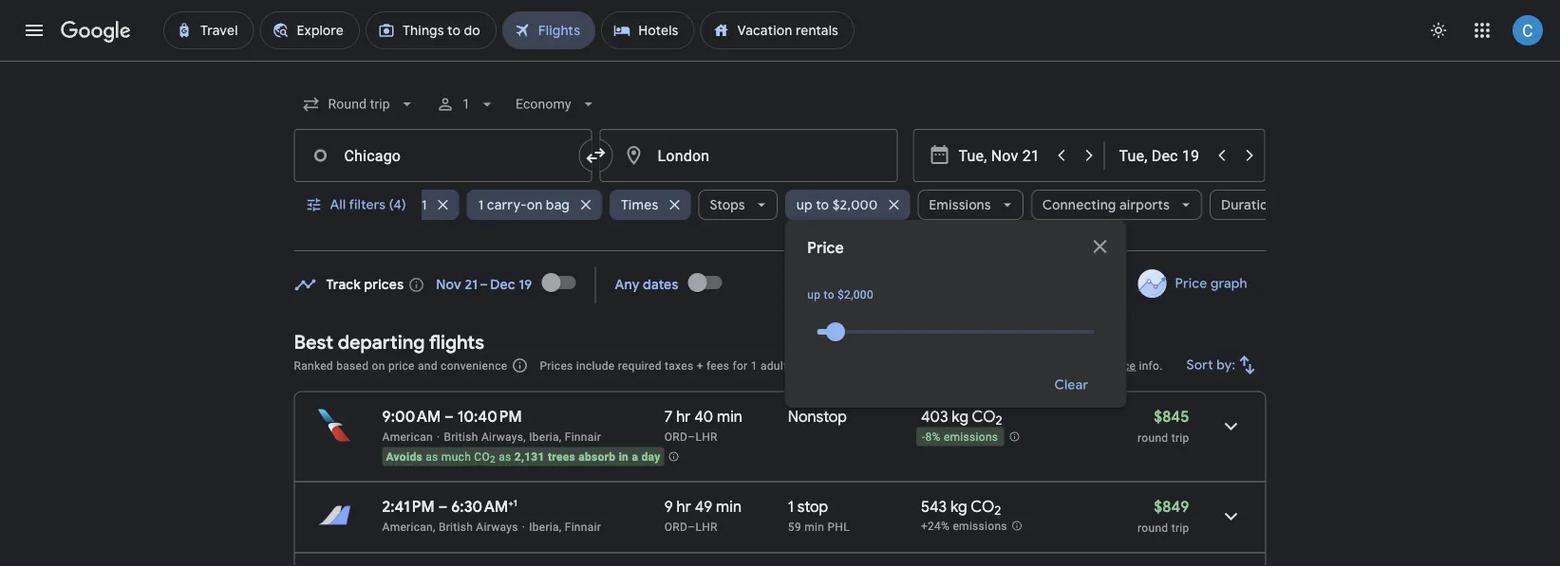 Task type: vqa. For each thing, say whether or not it's contained in the screenshot.
SAVE inside button
no



Task type: describe. For each thing, give the bounding box(es) containing it.
trees
[[548, 451, 575, 464]]

to inside up to $2,000 popup button
[[815, 197, 829, 214]]

min for 1 stop
[[805, 521, 824, 534]]

assistance
[[1078, 359, 1136, 373]]

round for $845
[[1138, 432, 1168, 445]]

2 inside avoids as much co 2 as 2,131 trees absorb in a day
[[490, 455, 496, 466]]

optional
[[794, 359, 839, 373]]

1 as from the left
[[426, 451, 438, 464]]

best departing flights
[[294, 330, 484, 355]]

co inside avoids as much co 2 as 2,131 trees absorb in a day
[[474, 451, 490, 464]]

connecting airports button
[[1031, 182, 1202, 228]]

21 – dec
[[465, 277, 516, 294]]

2 iberia, from the top
[[529, 521, 562, 534]]

stops button
[[698, 182, 777, 228]]

clear
[[1055, 377, 1089, 394]]

passenger assistance
[[1019, 359, 1136, 373]]

airports
[[1119, 197, 1170, 214]]

+1
[[414, 197, 426, 214]]

– up american, british airways
[[438, 498, 448, 517]]

lhr for 49
[[696, 521, 718, 534]]

departing
[[338, 330, 425, 355]]

0 vertical spatial british
[[444, 431, 478, 444]]

flights
[[429, 330, 484, 355]]

track prices
[[326, 277, 404, 294]]

up to $2,000 inside popup button
[[796, 197, 877, 214]]

emissions button
[[917, 182, 1023, 228]]

1 vertical spatial up
[[808, 289, 821, 302]]

min for 7 hr 40 min
[[717, 407, 743, 427]]

+24% emissions
[[921, 521, 1007, 534]]

total duration 7 hr 40 min. element
[[665, 407, 788, 430]]

403 kg co 2
[[921, 407, 1002, 429]]

best
[[294, 330, 333, 355]]

include
[[576, 359, 615, 373]]

49
[[695, 498, 712, 517]]

required
[[618, 359, 662, 373]]

1 inside 2:41 pm – 6:30 am + 1
[[513, 498, 517, 509]]

connecting airports
[[1042, 197, 1170, 214]]

ord for 7
[[665, 431, 688, 444]]

co for 7 hr 40 min
[[972, 407, 996, 427]]

1 vertical spatial up to $2,000
[[808, 289, 874, 302]]

american, british airways
[[382, 521, 518, 534]]

price graph
[[1175, 275, 1247, 292]]

learn more about tracked prices image
[[408, 277, 425, 294]]

1 stop flight. element
[[788, 498, 828, 520]]

times button
[[609, 182, 690, 228]]

1 iberia, from the top
[[529, 431, 562, 444]]

oneworld +1 button
[[336, 182, 459, 228]]

duration
[[1221, 197, 1276, 214]]

2:41 pm – 6:30 am + 1
[[382, 498, 517, 517]]

+24%
[[921, 521, 950, 534]]

oneworld +1
[[348, 197, 426, 214]]

ranked
[[294, 359, 333, 373]]

day
[[641, 451, 660, 464]]

prices
[[364, 277, 404, 294]]

hr for 9
[[677, 498, 691, 517]]

9 hr 49 min ord – lhr
[[665, 498, 742, 534]]

+ inside 2:41 pm – 6:30 am + 1
[[508, 498, 513, 509]]

kg for 543
[[951, 498, 967, 517]]

sort
[[1187, 357, 1214, 374]]

$849
[[1154, 498, 1189, 517]]

leaves o'hare international airport at 2:41 pm on tuesday, november 21 and arrives at heathrow airport at 6:30 am on wednesday, november 22. element
[[382, 498, 517, 517]]

price graph button
[[1126, 267, 1263, 301]]

graph
[[1210, 275, 1247, 292]]

flight details. leaves o'hare international airport at 2:41 pm on tuesday, november 21 and arrives at heathrow airport at 6:30 am on wednesday, november 22. image
[[1208, 494, 1254, 540]]

phl
[[828, 521, 850, 534]]

total duration 9 hr 49 min. element
[[665, 498, 788, 520]]

sort by:
[[1187, 357, 1236, 374]]

$845
[[1154, 407, 1189, 427]]

stops
[[709, 197, 745, 214]]

all filters (4)
[[330, 197, 406, 214]]

– inside 7 hr 40 min ord – lhr
[[688, 431, 696, 444]]

-
[[922, 431, 925, 445]]

sort by: button
[[1179, 343, 1266, 388]]

much
[[441, 451, 471, 464]]

airways,
[[481, 431, 526, 444]]

hr for 7
[[676, 407, 691, 427]]

8%
[[925, 431, 941, 445]]

american,
[[382, 521, 436, 534]]

duration button
[[1209, 182, 1308, 228]]

nonstop
[[788, 407, 847, 427]]

1 for 1 stop 59 min phl
[[788, 498, 794, 517]]

swap origin and destination. image
[[585, 144, 607, 167]]

optional charges and
[[794, 359, 910, 373]]

1 vertical spatial emissions
[[953, 521, 1007, 534]]

nov 21 – dec 19
[[436, 277, 532, 294]]

based
[[336, 359, 369, 373]]

on for carry-
[[526, 197, 542, 214]]

track
[[326, 277, 361, 294]]

kg for 403
[[952, 407, 969, 427]]

connecting
[[1042, 197, 1116, 214]]

fees
[[707, 359, 729, 373]]

change appearance image
[[1416, 8, 1462, 53]]

19
[[519, 277, 532, 294]]

filters
[[349, 197, 386, 214]]

1 vertical spatial british
[[439, 521, 473, 534]]

ord for 9
[[665, 521, 688, 534]]

price for price graph
[[1175, 275, 1207, 292]]

clear button
[[1032, 363, 1111, 408]]

carry-
[[487, 197, 526, 214]]

american
[[382, 431, 433, 444]]

trip for $845
[[1172, 432, 1189, 445]]

on for based
[[372, 359, 385, 373]]



Task type: locate. For each thing, give the bounding box(es) containing it.
None text field
[[294, 129, 592, 182], [600, 129, 898, 182], [294, 129, 592, 182], [600, 129, 898, 182]]

on left price
[[372, 359, 385, 373]]

price left graph
[[1175, 275, 1207, 292]]

lhr inside 9 hr 49 min ord – lhr
[[696, 521, 718, 534]]

1 stop 59 min phl
[[788, 498, 850, 534]]

round inside $845 round trip
[[1138, 432, 1168, 445]]

taxes
[[665, 359, 694, 373]]

1 inside popup button
[[478, 197, 483, 214]]

2,131
[[514, 451, 545, 464]]

0 horizontal spatial as
[[426, 451, 438, 464]]

hr
[[676, 407, 691, 427], [677, 498, 691, 517]]

co up +24% emissions
[[971, 498, 994, 517]]

1 carry-on bag
[[478, 197, 569, 214]]

round inside $849 round trip
[[1138, 522, 1168, 535]]

finnair down absorb at the left bottom of page
[[565, 521, 601, 534]]

ord down 9
[[665, 521, 688, 534]]

0 vertical spatial co
[[972, 407, 996, 427]]

as down airways, at the bottom of page
[[499, 451, 511, 464]]

bag
[[545, 197, 569, 214]]

round
[[1138, 432, 1168, 445], [1138, 522, 1168, 535]]

lhr down 40
[[696, 431, 718, 444]]

543 kg co 2
[[921, 498, 1001, 520]]

layover (1 of 1) is a 59 min layover at philadelphia international airport in philadelphia. element
[[788, 520, 912, 535]]

2 finnair from the top
[[565, 521, 601, 534]]

british down 2:41 pm – 6:30 am + 1
[[439, 521, 473, 534]]

1 vertical spatial co
[[474, 451, 490, 464]]

0 vertical spatial emissions
[[944, 431, 998, 445]]

and
[[418, 359, 438, 373], [887, 359, 907, 373]]

kg inside 543 kg co 2
[[951, 498, 967, 517]]

2
[[996, 413, 1002, 429], [490, 455, 496, 466], [994, 504, 1001, 520]]

1 vertical spatial hr
[[677, 498, 691, 517]]

min inside 9 hr 49 min ord – lhr
[[716, 498, 742, 517]]

min right 59
[[805, 521, 824, 534]]

1 and from the left
[[418, 359, 438, 373]]

absorb
[[579, 451, 616, 464]]

2 round from the top
[[1138, 522, 1168, 535]]

1 vertical spatial to
[[824, 289, 835, 302]]

iberia, up '2,131'
[[529, 431, 562, 444]]

times
[[621, 197, 658, 214]]

learn more about ranking image
[[511, 358, 528, 375]]

0 vertical spatial hr
[[676, 407, 691, 427]]

40
[[694, 407, 713, 427]]

ord inside 9 hr 49 min ord – lhr
[[665, 521, 688, 534]]

min
[[717, 407, 743, 427], [716, 498, 742, 517], [805, 521, 824, 534]]

2:41 pm
[[382, 498, 435, 517]]

1 vertical spatial $2,000
[[838, 289, 874, 302]]

-8% emissions
[[922, 431, 998, 445]]

best departing flights main content
[[294, 260, 1266, 567]]

Return text field
[[1119, 130, 1207, 181]]

1 vertical spatial ord
[[665, 521, 688, 534]]

1 vertical spatial +
[[508, 498, 513, 509]]

59
[[788, 521, 801, 534]]

up to $2,000 button
[[785, 182, 910, 228]]

any
[[615, 277, 640, 294]]

min right 49
[[716, 498, 742, 517]]

up right stops 'popup button'
[[796, 197, 812, 214]]

trip
[[1172, 432, 1189, 445], [1172, 522, 1189, 535]]

1 vertical spatial finnair
[[565, 521, 601, 534]]

Arrival time: 10:40 PM. text field
[[458, 407, 522, 427]]

on inside popup button
[[526, 197, 542, 214]]

as left much
[[426, 451, 438, 464]]

price inside button
[[1175, 275, 1207, 292]]

0 vertical spatial +
[[697, 359, 703, 373]]

None field
[[294, 87, 424, 122], [508, 87, 605, 122], [294, 87, 424, 122], [508, 87, 605, 122]]

british
[[444, 431, 478, 444], [439, 521, 473, 534]]

2 vertical spatial min
[[805, 521, 824, 534]]

min for 9 hr 49 min
[[716, 498, 742, 517]]

iberia,
[[529, 431, 562, 444], [529, 521, 562, 534]]

iberia, finnair
[[529, 521, 601, 534]]

co up -8% emissions
[[972, 407, 996, 427]]

0 vertical spatial $2,000
[[832, 197, 877, 214]]

up up "optional"
[[808, 289, 821, 302]]

on left bag
[[526, 197, 542, 214]]

1 horizontal spatial price
[[1175, 275, 1207, 292]]

1 vertical spatial price
[[1175, 275, 1207, 292]]

2 for 7 hr 40 min
[[996, 413, 1002, 429]]

avoids as much co2 as 2131 trees absorb in a day. learn more about this calculation. image
[[668, 452, 679, 463]]

849 US dollars text field
[[1154, 498, 1189, 517]]

(4)
[[389, 197, 406, 214]]

2 vertical spatial 2
[[994, 504, 1001, 520]]

0 vertical spatial ord
[[665, 431, 688, 444]]

to up "optional"
[[824, 289, 835, 302]]

british up much
[[444, 431, 478, 444]]

a
[[632, 451, 638, 464]]

0 horizontal spatial and
[[418, 359, 438, 373]]

price for price
[[808, 239, 844, 258]]

nonstop flight. element
[[788, 407, 847, 430]]

2 vertical spatial co
[[971, 498, 994, 517]]

0 horizontal spatial on
[[372, 359, 385, 373]]

2 lhr from the top
[[696, 521, 718, 534]]

2 for 9 hr 49 min
[[994, 504, 1001, 520]]

passenger assistance button
[[1019, 359, 1136, 373]]

1 finnair from the top
[[565, 431, 601, 444]]

9:00 am – 10:40 pm
[[382, 407, 522, 427]]

close dialog image
[[1089, 236, 1111, 258]]

0 vertical spatial lhr
[[696, 431, 718, 444]]

prices
[[540, 359, 573, 373]]

to right stops 'popup button'
[[815, 197, 829, 214]]

 image
[[522, 521, 525, 534]]

trip for $849
[[1172, 522, 1189, 535]]

charges
[[842, 359, 884, 373]]

min inside 7 hr 40 min ord – lhr
[[717, 407, 743, 427]]

– down 40
[[688, 431, 696, 444]]

nov
[[436, 277, 461, 294]]

hr inside 9 hr 49 min ord – lhr
[[677, 498, 691, 517]]

kg inside 403 kg co 2
[[952, 407, 969, 427]]

1 vertical spatial 2
[[490, 455, 496, 466]]

loading results progress bar
[[0, 61, 1560, 65]]

1 vertical spatial round
[[1138, 522, 1168, 535]]

6:30 am
[[451, 498, 508, 517]]

as
[[426, 451, 438, 464], [499, 451, 511, 464]]

on inside the best departing flights 'main content'
[[372, 359, 385, 373]]

hr inside 7 hr 40 min ord – lhr
[[676, 407, 691, 427]]

0 vertical spatial on
[[526, 197, 542, 214]]

leaves o'hare international airport at 9:00 am on tuesday, november 21 and arrives at heathrow airport at 10:40 pm on tuesday, november 21. element
[[382, 407, 522, 427]]

$2,000 inside popup button
[[832, 197, 877, 214]]

kg up -8% emissions
[[952, 407, 969, 427]]

none search field containing price
[[294, 82, 1308, 408]]

1 vertical spatial lhr
[[696, 521, 718, 534]]

price
[[808, 239, 844, 258], [1175, 275, 1207, 292]]

ord
[[665, 431, 688, 444], [665, 521, 688, 534]]

trip inside $849 round trip
[[1172, 522, 1189, 535]]

2 inside 543 kg co 2
[[994, 504, 1001, 520]]

9
[[665, 498, 673, 517]]

ord inside 7 hr 40 min ord – lhr
[[665, 431, 688, 444]]

+ up airways
[[508, 498, 513, 509]]

lhr
[[696, 431, 718, 444], [696, 521, 718, 534]]

any dates
[[615, 277, 679, 294]]

price down up to $2,000 popup button
[[808, 239, 844, 258]]

0 vertical spatial trip
[[1172, 432, 1189, 445]]

dates
[[643, 277, 679, 294]]

hr right '7' on the bottom left
[[676, 407, 691, 427]]

1 inside popup button
[[462, 96, 470, 112]]

round down $849
[[1138, 522, 1168, 535]]

2 inside 403 kg co 2
[[996, 413, 1002, 429]]

2 ord from the top
[[665, 521, 688, 534]]

prices include required taxes + fees for 1 adult.
[[540, 359, 791, 373]]

2 as from the left
[[499, 451, 511, 464]]

co right much
[[474, 451, 490, 464]]

7 hr 40 min ord – lhr
[[665, 407, 743, 444]]

price inside search box
[[808, 239, 844, 258]]

trip down $849
[[1172, 522, 1189, 535]]

2 and from the left
[[887, 359, 907, 373]]

min inside 1 stop 59 min phl
[[805, 521, 824, 534]]

lhr for 40
[[696, 431, 718, 444]]

find the best price region
[[294, 260, 1266, 316]]

0 vertical spatial round
[[1138, 432, 1168, 445]]

for
[[733, 359, 748, 373]]

airways
[[476, 521, 518, 534]]

co inside 403 kg co 2
[[972, 407, 996, 427]]

1 hr from the top
[[676, 407, 691, 427]]

1 for 1 carry-on bag
[[478, 197, 483, 214]]

0 vertical spatial iberia,
[[529, 431, 562, 444]]

0 vertical spatial 2
[[996, 413, 1002, 429]]

0 vertical spatial to
[[815, 197, 829, 214]]

543
[[921, 498, 947, 517]]

$849 round trip
[[1138, 498, 1189, 535]]

emissions down 403 kg co 2
[[944, 431, 998, 445]]

1 vertical spatial trip
[[1172, 522, 1189, 535]]

9:00 am
[[382, 407, 441, 427]]

emissions
[[929, 197, 991, 214]]

7
[[665, 407, 673, 427]]

None search field
[[294, 82, 1308, 408]]

trip down 845 us dollars text box
[[1172, 432, 1189, 445]]

0 vertical spatial finnair
[[565, 431, 601, 444]]

main menu image
[[23, 19, 46, 42]]

up inside popup button
[[796, 197, 812, 214]]

2 down airways, at the bottom of page
[[490, 455, 496, 466]]

round down 845 us dollars text box
[[1138, 432, 1168, 445]]

Arrival time: 6:30 AM on  Wednesday, November 22. text field
[[451, 498, 517, 517]]

Departure time: 2:41 PM. text field
[[382, 498, 435, 517]]

1 trip from the top
[[1172, 432, 1189, 445]]

– right departure time: 9:00 am. text field
[[445, 407, 454, 427]]

0 horizontal spatial price
[[808, 239, 844, 258]]

and right charges
[[887, 359, 907, 373]]

Departure text field
[[959, 130, 1046, 181]]

845 US dollars text field
[[1154, 407, 1189, 427]]

1 button
[[428, 82, 504, 127]]

2 hr from the top
[[677, 498, 691, 517]]

adult.
[[761, 359, 791, 373]]

1 vertical spatial min
[[716, 498, 742, 517]]

1 ord from the top
[[665, 431, 688, 444]]

stop
[[798, 498, 828, 517]]

2 up -8% emissions
[[996, 413, 1002, 429]]

hr right 9
[[677, 498, 691, 517]]

convenience
[[441, 359, 507, 373]]

0 vertical spatial price
[[808, 239, 844, 258]]

0 horizontal spatial +
[[508, 498, 513, 509]]

passenger
[[1019, 359, 1075, 373]]

1 vertical spatial iberia,
[[529, 521, 562, 534]]

1 horizontal spatial on
[[526, 197, 542, 214]]

trip inside $845 round trip
[[1172, 432, 1189, 445]]

1 horizontal spatial as
[[499, 451, 511, 464]]

flight details. leaves o'hare international airport at 9:00 am on tuesday, november 21 and arrives at heathrow airport at 10:40 pm on tuesday, november 21. image
[[1208, 404, 1254, 450]]

– down 49
[[688, 521, 696, 534]]

ranked based on price and convenience
[[294, 359, 507, 373]]

iberia, right airways
[[529, 521, 562, 534]]

in
[[619, 451, 629, 464]]

1 horizontal spatial and
[[887, 359, 907, 373]]

lhr inside 7 hr 40 min ord – lhr
[[696, 431, 718, 444]]

kg up +24% emissions
[[951, 498, 967, 517]]

all filters (4) button
[[294, 182, 421, 228]]

– inside 9 hr 49 min ord – lhr
[[688, 521, 696, 534]]

1 carry-on bag button
[[466, 182, 602, 228]]

2 up +24% emissions
[[994, 504, 1001, 520]]

2 trip from the top
[[1172, 522, 1189, 535]]

kg
[[952, 407, 969, 427], [951, 498, 967, 517]]

emissions down 543 kg co 2
[[953, 521, 1007, 534]]

1 vertical spatial on
[[372, 359, 385, 373]]

and right price
[[418, 359, 438, 373]]

on
[[526, 197, 542, 214], [372, 359, 385, 373]]

0 vertical spatial up to $2,000
[[796, 197, 877, 214]]

1 for 1
[[462, 96, 470, 112]]

403
[[921, 407, 948, 427]]

all
[[330, 197, 346, 214]]

Departure time: 9:00 AM. text field
[[382, 407, 441, 427]]

ord up avoids as much co2 as 2131 trees absorb in a day. learn more about this calculation. icon
[[665, 431, 688, 444]]

0 vertical spatial min
[[717, 407, 743, 427]]

0 vertical spatial kg
[[952, 407, 969, 427]]

0 vertical spatial up
[[796, 197, 812, 214]]

round for $849
[[1138, 522, 1168, 535]]

1 lhr from the top
[[696, 431, 718, 444]]

1 vertical spatial kg
[[951, 498, 967, 517]]

1 horizontal spatial +
[[697, 359, 703, 373]]

+ left fees
[[697, 359, 703, 373]]

oneworld
[[348, 197, 410, 214]]

up
[[796, 197, 812, 214], [808, 289, 821, 302]]

1
[[462, 96, 470, 112], [478, 197, 483, 214], [751, 359, 758, 373], [513, 498, 517, 509], [788, 498, 794, 517]]

co for 9 hr 49 min
[[971, 498, 994, 517]]

finnair up absorb at the left bottom of page
[[565, 431, 601, 444]]

min right 40
[[717, 407, 743, 427]]

up to $2,000
[[796, 197, 877, 214], [808, 289, 874, 302]]

1 round from the top
[[1138, 432, 1168, 445]]

co
[[972, 407, 996, 427], [474, 451, 490, 464], [971, 498, 994, 517]]

lhr down 49
[[696, 521, 718, 534]]

1 inside 1 stop 59 min phl
[[788, 498, 794, 517]]

co inside 543 kg co 2
[[971, 498, 994, 517]]

avoids
[[386, 451, 423, 464]]

british airways, iberia, finnair
[[444, 431, 601, 444]]



